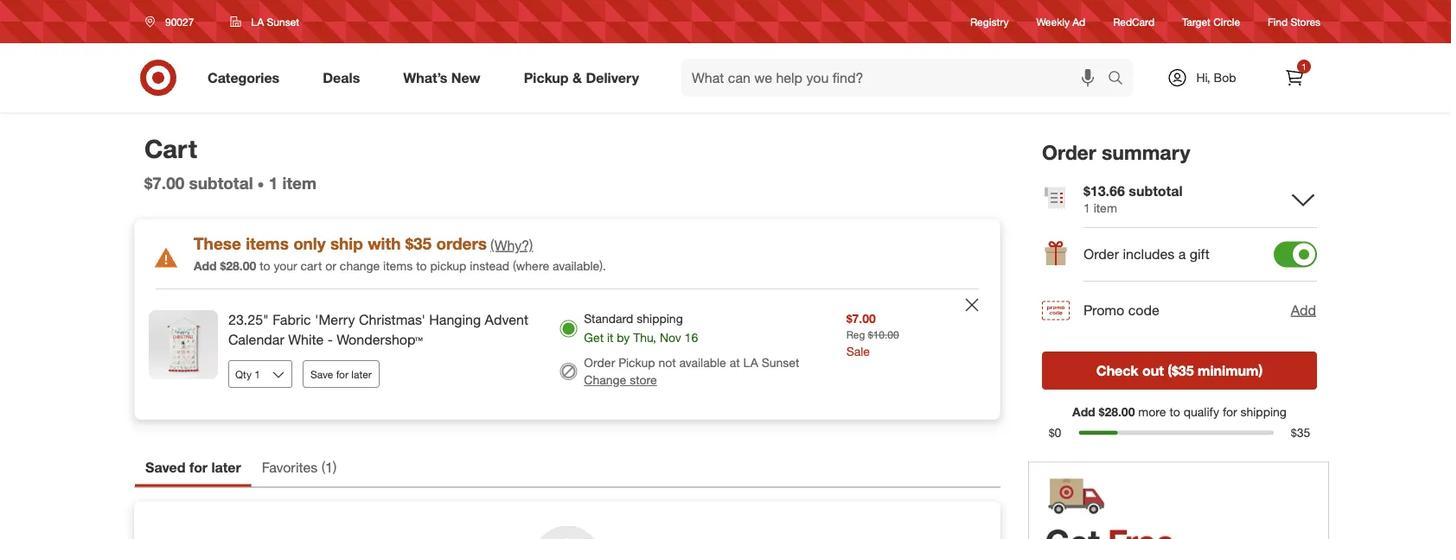 Task type: locate. For each thing, give the bounding box(es) containing it.
1 link
[[1276, 59, 1314, 97]]

1 right favorites
[[325, 460, 333, 476]]

for
[[336, 368, 349, 381], [1223, 405, 1237, 420], [189, 460, 208, 476]]

0 vertical spatial pickup
[[524, 69, 569, 86]]

&
[[573, 69, 582, 86]]

1 horizontal spatial shipping
[[1241, 405, 1287, 420]]

for inside "link"
[[189, 460, 208, 476]]

1 vertical spatial for
[[1223, 405, 1237, 420]]

0 vertical spatial later
[[351, 368, 372, 381]]

search
[[1100, 71, 1142, 88]]

$7.00 down cart
[[144, 173, 184, 193]]

add for add $28.00 more to qualify for shipping
[[1073, 405, 1096, 420]]

0 horizontal spatial items
[[246, 234, 289, 254]]

0 horizontal spatial later
[[211, 460, 241, 476]]

save
[[311, 368, 333, 381]]

0 horizontal spatial item
[[282, 173, 317, 193]]

subtotal up these
[[189, 173, 253, 193]]

sunset inside order pickup not available at la sunset change store
[[762, 355, 800, 371]]

registry
[[971, 15, 1009, 28]]

la sunset
[[251, 15, 299, 28]]

0 horizontal spatial $7.00
[[144, 173, 184, 193]]

pickup
[[524, 69, 569, 86], [619, 355, 655, 371]]

item down $13.66
[[1094, 200, 1117, 216]]

pickup & delivery link
[[509, 59, 661, 97]]

subtotal down summary
[[1129, 182, 1183, 199]]

wondershop™
[[337, 332, 423, 349]]

subtotal for $13.66 subtotal 1 item
[[1129, 182, 1183, 199]]

1 horizontal spatial la
[[743, 355, 758, 371]]

0 vertical spatial $7.00
[[144, 173, 184, 193]]

1 vertical spatial la
[[743, 355, 758, 371]]

subtotal inside $13.66 subtotal 1 item
[[1129, 182, 1183, 199]]

nov
[[660, 331, 681, 346]]

order for order summary
[[1042, 140, 1096, 164]]

store
[[630, 373, 657, 388]]

1 horizontal spatial $
[[1291, 425, 1297, 440]]

item up only
[[282, 173, 317, 193]]

for for save for later
[[336, 368, 349, 381]]

hi, bob
[[1197, 70, 1237, 85]]

items
[[246, 234, 289, 254], [383, 259, 413, 274]]

to right more
[[1170, 405, 1181, 420]]

pickup left & at the top of page
[[524, 69, 569, 86]]

to left your
[[260, 259, 270, 274]]

sunset up categories link
[[267, 15, 299, 28]]

0 vertical spatial la
[[251, 15, 264, 28]]

order pickup not available at la sunset change store
[[584, 355, 800, 388]]

at
[[730, 355, 740, 371]]

0 horizontal spatial add
[[194, 259, 217, 274]]

0 horizontal spatial $28.00
[[220, 259, 256, 274]]

$7.00 up reg
[[847, 312, 876, 327]]

2 horizontal spatial add
[[1291, 302, 1316, 319]]

later right the saved
[[211, 460, 241, 476]]

$7.00 for $7.00 subtotal
[[144, 173, 184, 193]]

to down "$35"
[[416, 259, 427, 274]]

shipping inside standard shipping get it by thu, nov 16
[[637, 312, 683, 327]]

1 down stores
[[1302, 61, 1307, 72]]

0 vertical spatial add
[[194, 259, 217, 274]]

add inside the add button
[[1291, 302, 1316, 319]]

redcard link
[[1113, 14, 1155, 29]]

for right the saved
[[189, 460, 208, 476]]

order for order includes a gift
[[1084, 246, 1119, 263]]

order inside order pickup not available at la sunset change store
[[584, 355, 615, 371]]

for inside button
[[336, 368, 349, 381]]

0 vertical spatial order
[[1042, 140, 1096, 164]]

2 vertical spatial order
[[584, 355, 615, 371]]

0 horizontal spatial sunset
[[267, 15, 299, 28]]

23.25"
[[228, 312, 269, 329]]

order up change
[[584, 355, 615, 371]]

2 horizontal spatial for
[[1223, 405, 1237, 420]]

1 vertical spatial sunset
[[762, 355, 800, 371]]

1 horizontal spatial to
[[416, 259, 427, 274]]

90027 button
[[134, 6, 212, 37]]

1 horizontal spatial $7.00
[[847, 312, 876, 327]]

change
[[340, 259, 380, 274]]

0 vertical spatial $28.00
[[220, 259, 256, 274]]

items up your
[[246, 234, 289, 254]]

$28.00 left more
[[1099, 405, 1135, 420]]

(why?)
[[490, 237, 533, 254]]

weekly ad link
[[1037, 14, 1086, 29]]

later
[[351, 368, 372, 381], [211, 460, 241, 476]]

not
[[659, 355, 676, 371]]

$
[[1049, 425, 1055, 440], [1291, 425, 1297, 440]]

la right at
[[743, 355, 758, 371]]

1 inside $13.66 subtotal 1 item
[[1084, 200, 1091, 216]]

favorites ( 1 )
[[262, 460, 337, 476]]

($35
[[1168, 362, 1194, 379]]

$28.00 down these
[[220, 259, 256, 274]]

1 horizontal spatial subtotal
[[1129, 182, 1183, 199]]

la up categories link
[[251, 15, 264, 28]]

0 vertical spatial sunset
[[267, 15, 299, 28]]

1 horizontal spatial item
[[1094, 200, 1117, 216]]

item
[[282, 173, 317, 193], [1094, 200, 1117, 216]]

$7.00
[[144, 173, 184, 193], [847, 312, 876, 327]]

not available radio
[[560, 363, 577, 381]]

2 vertical spatial for
[[189, 460, 208, 476]]

find stores link
[[1268, 14, 1321, 29]]

0 vertical spatial shipping
[[637, 312, 683, 327]]

bob
[[1214, 70, 1237, 85]]

pickup up store
[[619, 355, 655, 371]]

$35
[[405, 234, 432, 254]]

1 $ from the left
[[1049, 425, 1055, 440]]

what's
[[403, 69, 448, 86]]

later inside save for later button
[[351, 368, 372, 381]]

0 vertical spatial for
[[336, 368, 349, 381]]

None radio
[[560, 321, 577, 338]]

1 vertical spatial $7.00
[[847, 312, 876, 327]]

1 vertical spatial order
[[1084, 246, 1119, 263]]

1 vertical spatial item
[[1094, 200, 1117, 216]]

1
[[1302, 61, 1307, 72], [269, 173, 278, 193], [1084, 200, 1091, 216], [325, 460, 333, 476]]

cart
[[301, 259, 322, 274]]

later down wondershop™
[[351, 368, 372, 381]]

(where
[[513, 259, 549, 274]]

these
[[194, 234, 241, 254]]

$28.00
[[220, 259, 256, 274], [1099, 405, 1135, 420]]

order
[[1042, 140, 1096, 164], [1084, 246, 1119, 263], [584, 355, 615, 371]]

sunset right at
[[762, 355, 800, 371]]

1 horizontal spatial add
[[1073, 405, 1096, 420]]

1 vertical spatial add
[[1291, 302, 1316, 319]]

order up $13.66
[[1042, 140, 1096, 164]]

add button
[[1290, 300, 1317, 321]]

change store button
[[584, 372, 657, 389]]

add for add
[[1291, 302, 1316, 319]]

2 $ from the left
[[1291, 425, 1297, 440]]

for right qualify
[[1223, 405, 1237, 420]]

$13.66 subtotal 1 item
[[1084, 182, 1183, 216]]

saved for later
[[145, 460, 241, 476]]

find stores
[[1268, 15, 1321, 28]]

$10.00
[[868, 329, 899, 342]]

order summary
[[1042, 140, 1191, 164]]

for right save at the bottom left
[[336, 368, 349, 381]]

0 horizontal spatial shipping
[[637, 312, 683, 327]]

$7.00 inside the $7.00 reg $10.00 sale
[[847, 312, 876, 327]]

it
[[607, 331, 614, 346]]

subtotal
[[189, 173, 253, 193], [1129, 182, 1183, 199]]

1 vertical spatial shipping
[[1241, 405, 1287, 420]]

redcard
[[1113, 15, 1155, 28]]

1 horizontal spatial pickup
[[619, 355, 655, 371]]

more
[[1139, 405, 1166, 420]]

$13.66
[[1084, 182, 1125, 199]]

23.25&#34; fabric &#39;merry christmas&#39; hanging advent calendar white - wondershop&#8482; image
[[149, 311, 218, 380]]

2 vertical spatial add
[[1073, 405, 1096, 420]]

shipping
[[637, 312, 683, 327], [1241, 405, 1287, 420]]

1 vertical spatial pickup
[[619, 355, 655, 371]]

1 vertical spatial later
[[211, 460, 241, 476]]

later for saved for later
[[211, 460, 241, 476]]

these items only ship with $35 orders (why?) add $28.00 to your cart or change items to pickup instead (where available).
[[194, 234, 606, 274]]

favorites
[[262, 460, 318, 476]]

items down the with
[[383, 259, 413, 274]]

to
[[260, 259, 270, 274], [416, 259, 427, 274], [1170, 405, 1181, 420]]

shipping up end of progress bar: $35 element
[[1241, 405, 1287, 420]]

shipping up nov in the left bottom of the page
[[637, 312, 683, 327]]

get free shipping on hundreds of thousands of items* with target redcard. apply now for a credit or debit redcard. *some restrictions apply. image
[[1028, 463, 1329, 540]]

1 horizontal spatial later
[[351, 368, 372, 381]]

end of progress bar: $35 element
[[1286, 424, 1316, 442]]

90027
[[165, 15, 194, 28]]

includes
[[1123, 246, 1175, 263]]

1 horizontal spatial for
[[336, 368, 349, 381]]

$7.00 reg $10.00 sale
[[847, 312, 899, 359]]

target
[[1182, 15, 1211, 28]]

1 down $13.66
[[1084, 200, 1091, 216]]

later inside saved for later "link"
[[211, 460, 241, 476]]

hanging
[[429, 312, 481, 329]]

0 horizontal spatial la
[[251, 15, 264, 28]]

check out ($35 minimum)
[[1097, 362, 1263, 379]]

hi,
[[1197, 70, 1211, 85]]

0 horizontal spatial for
[[189, 460, 208, 476]]

0 horizontal spatial $
[[1049, 425, 1055, 440]]

0 horizontal spatial subtotal
[[189, 173, 253, 193]]

1 horizontal spatial items
[[383, 259, 413, 274]]

1 vertical spatial $28.00
[[1099, 405, 1135, 420]]

1 horizontal spatial sunset
[[762, 355, 800, 371]]

add $28.00 more to qualify for shipping
[[1073, 405, 1287, 420]]

out
[[1143, 362, 1164, 379]]

order left includes
[[1084, 246, 1119, 263]]



Task type: vqa. For each thing, say whether or not it's contained in the screenshot.
sunset
yes



Task type: describe. For each thing, give the bounding box(es) containing it.
item inside $13.66 subtotal 1 item
[[1094, 200, 1117, 216]]

for for saved for later
[[189, 460, 208, 476]]

0 horizontal spatial pickup
[[524, 69, 569, 86]]

categories link
[[193, 59, 301, 97]]

cart item ready to fulfill group
[[135, 290, 1000, 419]]

target circle link
[[1182, 14, 1240, 29]]

subtotal for $7.00 subtotal
[[189, 173, 253, 193]]

1 item
[[269, 173, 317, 193]]

thu,
[[633, 331, 657, 346]]

saved
[[145, 460, 185, 476]]

promo
[[1084, 302, 1125, 319]]

$ for 0
[[1049, 425, 1055, 440]]

0 vertical spatial items
[[246, 234, 289, 254]]

find
[[1268, 15, 1288, 28]]

circle
[[1214, 15, 1240, 28]]

saved for later link
[[135, 451, 251, 488]]

35
[[1297, 425, 1311, 440]]

only
[[293, 234, 326, 254]]

)
[[333, 460, 337, 476]]

1 horizontal spatial $28.00
[[1099, 405, 1135, 420]]

qualify
[[1184, 405, 1220, 420]]

0
[[1055, 425, 1062, 440]]

what's new
[[403, 69, 481, 86]]

sale
[[847, 344, 870, 359]]

deals
[[323, 69, 360, 86]]

$7.00 subtotal
[[144, 173, 253, 193]]

check
[[1097, 362, 1139, 379]]

fabric
[[273, 312, 311, 329]]

0 vertical spatial item
[[282, 173, 317, 193]]

weekly
[[1037, 15, 1070, 28]]

calendar
[[228, 332, 284, 349]]

'merry
[[315, 312, 355, 329]]

promo code
[[1084, 302, 1160, 319]]

ad
[[1073, 15, 1086, 28]]

later for save for later
[[351, 368, 372, 381]]

change
[[584, 373, 626, 388]]

sunset inside dropdown button
[[267, 15, 299, 28]]

by
[[617, 331, 630, 346]]

pickup
[[430, 259, 467, 274]]

pickup inside order pickup not available at la sunset change store
[[619, 355, 655, 371]]

1 right $7.00 subtotal
[[269, 173, 278, 193]]

categories
[[208, 69, 280, 86]]

available).
[[553, 259, 606, 274]]

What can we help you find? suggestions appear below search field
[[682, 59, 1112, 97]]

(
[[322, 460, 325, 476]]

add inside 'these items only ship with $35 orders (why?) add $28.00 to your cart or change items to pickup instead (where available).'
[[194, 259, 217, 274]]

your
[[274, 259, 297, 274]]

la inside la sunset dropdown button
[[251, 15, 264, 28]]

weekly ad
[[1037, 15, 1086, 28]]

instead
[[470, 259, 509, 274]]

$ 0
[[1049, 425, 1062, 440]]

white
[[288, 332, 324, 349]]

new
[[451, 69, 481, 86]]

summary
[[1102, 140, 1191, 164]]

check out ($35 minimum) button
[[1042, 352, 1317, 390]]

2 horizontal spatial to
[[1170, 405, 1181, 420]]

$7.00 for $7.00 reg $10.00 sale
[[847, 312, 876, 327]]

none radio inside cart item ready to fulfill group
[[560, 321, 577, 338]]

23.25" fabric 'merry christmas' hanging advent calendar white - wondershop™ link
[[228, 311, 532, 350]]

delivery
[[586, 69, 639, 86]]

christmas'
[[359, 312, 425, 329]]

save for later
[[311, 368, 372, 381]]

registry link
[[971, 14, 1009, 29]]

ship
[[330, 234, 363, 254]]

reg
[[847, 329, 865, 342]]

cart
[[144, 133, 197, 164]]

standard
[[584, 312, 633, 327]]

save for later button
[[303, 361, 380, 388]]

gift
[[1190, 246, 1210, 263]]

$28.00 inside 'these items only ship with $35 orders (why?) add $28.00 to your cart or change items to pickup instead (where available).'
[[220, 259, 256, 274]]

$ 35
[[1291, 425, 1311, 440]]

$ for 35
[[1291, 425, 1297, 440]]

get
[[584, 331, 604, 346]]

starting of progress bar: $0 element
[[1044, 424, 1067, 442]]

or
[[325, 259, 336, 274]]

la sunset button
[[219, 6, 311, 37]]

minimum)
[[1198, 362, 1263, 379]]

order includes a gift
[[1084, 246, 1210, 263]]

1 vertical spatial items
[[383, 259, 413, 274]]

-
[[328, 332, 333, 349]]

pickup & delivery
[[524, 69, 639, 86]]

(why?) button
[[490, 234, 533, 257]]

target circle
[[1182, 15, 1240, 28]]

la inside order pickup not available at la sunset change store
[[743, 355, 758, 371]]

search button
[[1100, 59, 1142, 100]]

deals link
[[308, 59, 382, 97]]

0 horizontal spatial to
[[260, 259, 270, 274]]

advent
[[485, 312, 529, 329]]

stores
[[1291, 15, 1321, 28]]



